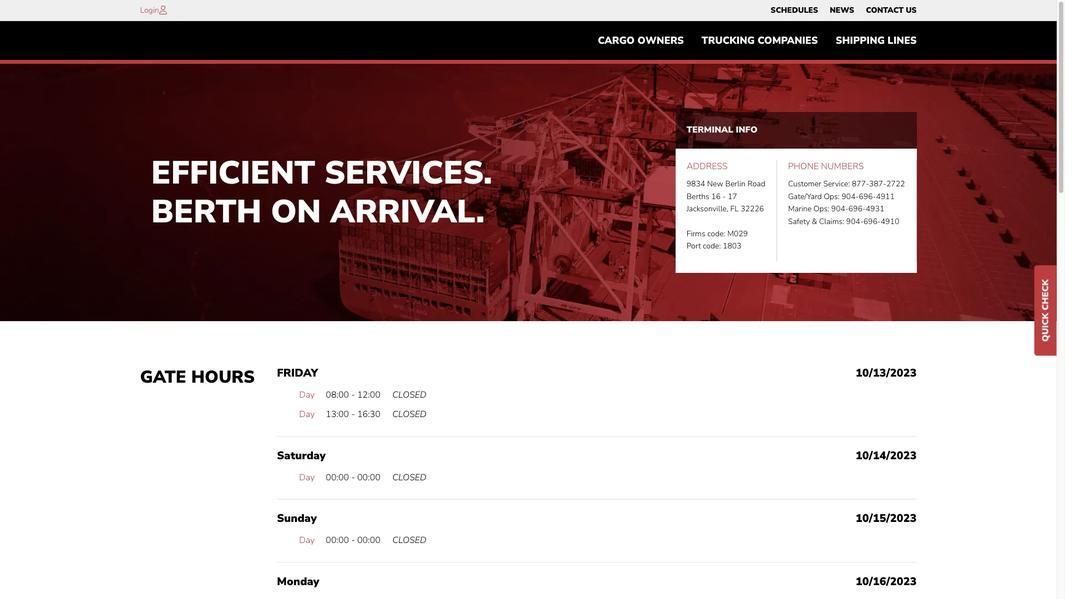 Task type: describe. For each thing, give the bounding box(es) containing it.
news
[[830, 5, 855, 16]]

saturday
[[277, 448, 326, 463]]

10/16/2023
[[856, 575, 917, 590]]

terminal info
[[687, 124, 758, 136]]

2 day from the top
[[299, 409, 315, 421]]

firms
[[687, 229, 706, 239]]

10/14/2023
[[856, 448, 917, 463]]

1 vertical spatial 696-
[[849, 204, 866, 214]]

safety
[[789, 216, 811, 227]]

- for sunday
[[352, 535, 355, 547]]

jacksonville,
[[687, 204, 729, 214]]

menu bar containing schedules
[[765, 3, 923, 18]]

17
[[728, 191, 738, 202]]

owners
[[638, 34, 684, 47]]

numbers
[[822, 160, 864, 173]]

schedules link
[[771, 3, 819, 18]]

monday
[[277, 575, 320, 590]]

info
[[736, 124, 758, 136]]

sunday
[[277, 511, 317, 526]]

address
[[687, 160, 728, 173]]

10/13/2023
[[856, 366, 917, 381]]

lines
[[888, 34, 917, 47]]

berlin
[[726, 179, 746, 190]]

closed for saturday
[[393, 472, 427, 484]]

32226
[[741, 204, 765, 214]]

1 vertical spatial code:
[[703, 241, 721, 252]]

news link
[[830, 3, 855, 18]]

services.
[[325, 151, 493, 195]]

day for saturday
[[299, 472, 315, 484]]

2722
[[887, 179, 906, 190]]

claims:
[[820, 216, 845, 227]]

firms code:  m029 port code:  1803
[[687, 229, 749, 252]]

9834 new berlin road berths 16 - 17 jacksonville, fl 32226
[[687, 179, 766, 214]]

contact us
[[867, 5, 917, 16]]

berth
[[151, 190, 262, 234]]

0 vertical spatial 696-
[[860, 191, 877, 202]]

efficient services. berth on arrival.
[[151, 151, 493, 234]]

08:00
[[326, 389, 349, 401]]

contact
[[867, 5, 904, 16]]

contact us link
[[867, 3, 917, 18]]

- inside 9834 new berlin road berths 16 - 17 jacksonville, fl 32226
[[723, 191, 726, 202]]

trucking companies link
[[693, 29, 827, 52]]

schedules
[[771, 5, 819, 16]]

efficient
[[151, 151, 315, 195]]

trucking
[[702, 34, 755, 47]]

closed for friday
[[393, 389, 427, 401]]

new
[[708, 179, 724, 190]]

login
[[140, 5, 159, 16]]

- for friday
[[352, 389, 355, 401]]

shipping lines
[[836, 34, 917, 47]]

m029
[[728, 229, 749, 239]]

4931
[[866, 204, 885, 214]]

closed for sunday
[[393, 535, 427, 547]]

2 vertical spatial 696-
[[864, 216, 881, 227]]

customer service: 877-387-2722 gate/yard ops: 904-696-4911 marine ops: 904-696-4931 safety & claims: 904-696-4910
[[789, 179, 906, 227]]

2 vertical spatial 904-
[[847, 216, 864, 227]]



Task type: locate. For each thing, give the bounding box(es) containing it.
1803
[[723, 241, 742, 252]]

quick check link
[[1035, 266, 1058, 356]]

- for saturday
[[352, 472, 355, 484]]

menu bar up the shipping
[[765, 3, 923, 18]]

day down saturday
[[299, 472, 315, 484]]

904- right claims:
[[847, 216, 864, 227]]

ops: down service:
[[825, 191, 840, 202]]

code: right port
[[703, 241, 721, 252]]

4910
[[881, 216, 900, 227]]

1 vertical spatial menu bar
[[589, 29, 926, 52]]

berths
[[687, 191, 710, 202]]

friday
[[277, 366, 318, 381]]

00:00
[[326, 472, 349, 484], [358, 472, 381, 484], [326, 535, 349, 547], [358, 535, 381, 547]]

hours
[[191, 366, 255, 389]]

menu bar
[[765, 3, 923, 18], [589, 29, 926, 52]]

4 closed from the top
[[393, 535, 427, 547]]

menu bar containing cargo owners
[[589, 29, 926, 52]]

fl
[[731, 204, 739, 214]]

code: up 1803
[[708, 229, 726, 239]]

day
[[299, 389, 315, 401], [299, 409, 315, 421], [299, 472, 315, 484], [299, 535, 315, 547]]

user image
[[159, 6, 167, 14]]

-
[[723, 191, 726, 202], [352, 389, 355, 401], [352, 409, 355, 421], [352, 472, 355, 484], [352, 535, 355, 547]]

877-
[[853, 179, 870, 190]]

trucking companies
[[702, 34, 819, 47]]

quick
[[1040, 313, 1053, 342]]

road
[[748, 179, 766, 190]]

4 day from the top
[[299, 535, 315, 547]]

1 00:00 - 00:00 from the top
[[326, 472, 381, 484]]

0 vertical spatial code:
[[708, 229, 726, 239]]

2 00:00 - 00:00 from the top
[[326, 535, 381, 547]]

phone
[[789, 160, 819, 173]]

904- down 877-
[[842, 191, 860, 202]]

904-
[[842, 191, 860, 202], [832, 204, 849, 214], [847, 216, 864, 227]]

0 vertical spatial 904-
[[842, 191, 860, 202]]

day for sunday
[[299, 535, 315, 547]]

387-
[[870, 179, 887, 190]]

day down sunday
[[299, 535, 315, 547]]

9834
[[687, 179, 706, 190]]

gate
[[140, 366, 186, 389]]

customer
[[789, 179, 822, 190]]

day down friday
[[299, 389, 315, 401]]

00:00 - 00:00 for sunday
[[326, 535, 381, 547]]

13:00 - 16:30
[[326, 409, 381, 421]]

cargo owners
[[598, 34, 684, 47]]

cargo
[[598, 34, 635, 47]]

phone numbers
[[789, 160, 864, 173]]

00:00 - 00:00
[[326, 472, 381, 484], [326, 535, 381, 547]]

closed
[[393, 389, 427, 401], [393, 409, 427, 421], [393, 472, 427, 484], [393, 535, 427, 547]]

terminal
[[687, 124, 734, 136]]

login link
[[140, 5, 159, 16]]

shipping
[[836, 34, 885, 47]]

0 vertical spatial ops:
[[825, 191, 840, 202]]

2 closed from the top
[[393, 409, 427, 421]]

08:00 - 12:00
[[326, 389, 381, 401]]

00:00 - 00:00 for saturday
[[326, 472, 381, 484]]

port
[[687, 241, 701, 252]]

code:
[[708, 229, 726, 239], [703, 241, 721, 252]]

0 vertical spatial menu bar
[[765, 3, 923, 18]]

marine
[[789, 204, 812, 214]]

arrival.
[[331, 190, 485, 234]]

16
[[712, 191, 721, 202]]

1 vertical spatial 904-
[[832, 204, 849, 214]]

12:00
[[358, 389, 381, 401]]

1 vertical spatial ops:
[[814, 204, 830, 214]]

13:00
[[326, 409, 349, 421]]

0 vertical spatial 00:00 - 00:00
[[326, 472, 381, 484]]

3 day from the top
[[299, 472, 315, 484]]

quick check
[[1040, 280, 1053, 342]]

cargo owners link
[[589, 29, 693, 52]]

1 closed from the top
[[393, 389, 427, 401]]

ops: up &
[[814, 204, 830, 214]]

check
[[1040, 280, 1053, 311]]

1 vertical spatial 00:00 - 00:00
[[326, 535, 381, 547]]

1 day from the top
[[299, 389, 315, 401]]

904- up claims:
[[832, 204, 849, 214]]

companies
[[758, 34, 819, 47]]

gate hours
[[140, 366, 255, 389]]

on
[[271, 190, 321, 234]]

10/15/2023
[[856, 511, 917, 526]]

3 closed from the top
[[393, 472, 427, 484]]

16:30
[[358, 409, 381, 421]]

day left 13:00 on the bottom left
[[299, 409, 315, 421]]

us
[[907, 5, 917, 16]]

service:
[[824, 179, 851, 190]]

shipping lines link
[[827, 29, 926, 52]]

696-
[[860, 191, 877, 202], [849, 204, 866, 214], [864, 216, 881, 227]]

menu bar down schedules link
[[589, 29, 926, 52]]

ops:
[[825, 191, 840, 202], [814, 204, 830, 214]]

day for friday
[[299, 389, 315, 401]]

4911
[[877, 191, 895, 202]]

&
[[813, 216, 818, 227]]

gate/yard
[[789, 191, 823, 202]]



Task type: vqa. For each thing, say whether or not it's contained in the screenshot.
bottommost 'JACKSONVILLE'
no



